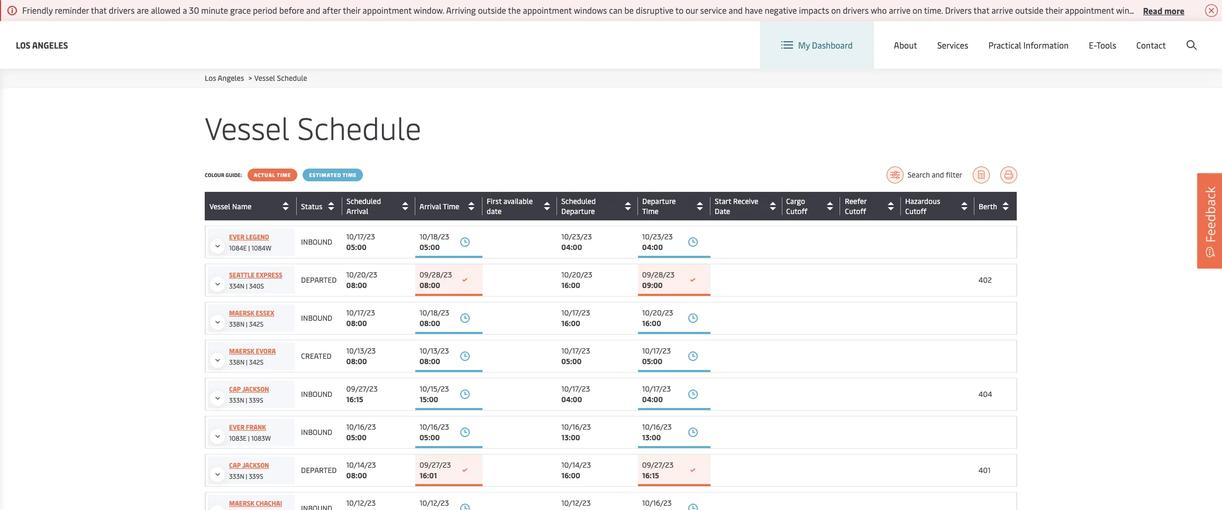 Task type: locate. For each thing, give the bounding box(es) containing it.
09/28/23 for 09:00
[[643, 270, 675, 280]]

1 hazardous cutoff button from the left
[[906, 196, 972, 217]]

angeles down friendly
[[32, 39, 68, 51]]

1 cap from the top
[[229, 385, 241, 394]]

1 horizontal spatial los angeles link
[[205, 73, 244, 83]]

0 horizontal spatial their
[[343, 4, 361, 16]]

0 horizontal spatial on
[[832, 4, 841, 16]]

1 drivers from the left
[[109, 4, 135, 16]]

0 horizontal spatial drivers
[[109, 4, 135, 16]]

1 scheduled arrival from the left
[[347, 196, 381, 217]]

1 horizontal spatial 13:00
[[643, 433, 661, 443]]

and left filter
[[932, 170, 945, 180]]

arriving
[[446, 4, 476, 16]]

333n for departed
[[229, 473, 244, 481]]

2 start from the left
[[715, 196, 732, 206]]

cargo
[[787, 196, 806, 206], [787, 196, 806, 206]]

first for first available date button associated with arrival time button for status "button" associated with start receive date 'button' associated with 2nd berth 'button' from right hazardous cutoff button
[[487, 196, 502, 206]]

arrive up practical
[[992, 4, 1014, 16]]

scheduled departure for hazardous cutoff button for first berth 'button' from the right's start receive date 'button'
[[562, 196, 596, 217]]

1 start receive date button from the left
[[715, 196, 780, 217]]

cap
[[229, 385, 241, 394], [229, 462, 241, 470]]

0 vertical spatial cap jackson 333n | 339s
[[229, 385, 269, 405]]

1 10/23/23 04:00 from the left
[[562, 232, 592, 253]]

1 hazardous cutoff from the left
[[906, 196, 941, 217]]

first for first available date button for arrival time button associated with hazardous cutoff button for first berth 'button' from the right's start receive date 'button''s status "button"
[[487, 196, 502, 206]]

0 vertical spatial 10/18/23
[[420, 232, 450, 242]]

0 horizontal spatial 13:00
[[562, 433, 581, 443]]

2 reefer cutoff from the left
[[845, 196, 867, 217]]

jackson down maersk evora 338n | 342s
[[242, 385, 269, 394]]

0 vertical spatial 339s
[[249, 397, 263, 405]]

time
[[443, 201, 460, 211], [443, 201, 460, 211], [643, 206, 659, 217], [643, 206, 659, 217]]

appointment left window.
[[363, 4, 412, 16]]

1 start from the left
[[715, 196, 732, 206]]

2 departed from the top
[[301, 466, 337, 476]]

1 vertical spatial 10/18/23
[[420, 308, 450, 318]]

338n down the maersk essex 338n | 342s
[[229, 358, 245, 367]]

2 reefer from the left
[[845, 196, 867, 206]]

0 vertical spatial 333n
[[229, 397, 244, 405]]

jackson down "1083w"
[[242, 462, 269, 470]]

0 horizontal spatial 10/13/23 08:00
[[347, 346, 376, 367]]

340s
[[249, 282, 264, 291]]

1 10/23/23 from the left
[[562, 232, 592, 242]]

maersk chachai button
[[210, 499, 282, 511]]

read more
[[1144, 4, 1185, 16]]

and left after
[[306, 4, 321, 16]]

1 10/18/23 from the top
[[420, 232, 450, 242]]

| up maersk chachai button
[[246, 473, 247, 481]]

read
[[1144, 4, 1163, 16]]

first available date button
[[487, 196, 555, 217], [487, 196, 555, 217]]

| for 10/14/23 08:00
[[246, 473, 247, 481]]

10/12/23 down 16:01
[[420, 499, 449, 509]]

1 their from the left
[[343, 4, 361, 16]]

be right will
[[1164, 4, 1173, 16]]

scheduled for 'departure time' button associated with start receive date 'button' associated with 2nd berth 'button' from right hazardous cutoff button's the scheduled departure button
[[562, 196, 596, 206]]

maersk for inbound
[[229, 309, 255, 318]]

1 scheduled arrival button from the left
[[347, 196, 413, 217]]

0 horizontal spatial arrive
[[889, 4, 911, 16]]

los for los angeles > vessel schedule
[[205, 73, 216, 83]]

vessel name button for hazardous cutoff button for first berth 'button' from the right's start receive date 'button''s status "button"
[[210, 198, 294, 215]]

1 horizontal spatial on
[[913, 4, 923, 16]]

1 10/14/23 from the left
[[347, 461, 376, 471]]

| right 1083e
[[248, 435, 250, 443]]

2 their from the left
[[1046, 4, 1064, 16]]

1 vertical spatial 338n
[[229, 358, 245, 367]]

receive
[[734, 196, 759, 206], [734, 196, 759, 206]]

ever up 1083e
[[229, 424, 245, 432]]

2 start receive date button from the left
[[715, 196, 780, 217]]

0 vertical spatial schedule
[[277, 73, 307, 83]]

ever inside the "ever legend 1084e | 1084w"
[[229, 233, 245, 241]]

1 that from the left
[[91, 4, 107, 16]]

reefer cutoff
[[845, 196, 867, 217], [845, 196, 867, 217]]

0 horizontal spatial 10/17/23 04:00
[[562, 384, 590, 405]]

and left have
[[729, 4, 743, 16]]

first
[[487, 196, 502, 206], [487, 196, 502, 206]]

maersk left evora
[[229, 347, 255, 356]]

0 horizontal spatial that
[[91, 4, 107, 16]]

angeles left >
[[218, 73, 244, 83]]

10/17/23 05:00
[[347, 232, 375, 253], [562, 346, 590, 367], [643, 346, 671, 367]]

1 horizontal spatial time
[[343, 172, 357, 179]]

2 hazardous cutoff from the left
[[906, 196, 941, 217]]

338n inside the maersk essex 338n | 342s
[[229, 320, 245, 329]]

cap jackson 333n | 339s up maersk chachai
[[229, 462, 269, 481]]

0 horizontal spatial 09/28/23
[[420, 270, 452, 280]]

scheduled for status "button" associated with start receive date 'button' associated with 2nd berth 'button' from right hazardous cutoff button's scheduled arrival button
[[347, 196, 381, 206]]

arrival time for arrival time button associated with hazardous cutoff button for first berth 'button' from the right's start receive date 'button''s status "button"
[[420, 201, 460, 211]]

1 horizontal spatial drivers
[[843, 4, 869, 16]]

0 horizontal spatial 10/20/23 16:00
[[562, 270, 593, 291]]

333n up ever frank 1083e | 1083w
[[229, 397, 244, 405]]

1 horizontal spatial be
[[1164, 4, 1173, 16]]

16:00 inside 10/17/23 16:00
[[562, 319, 581, 329]]

departure time
[[643, 196, 676, 217], [643, 196, 676, 217]]

1 horizontal spatial arrive
[[992, 4, 1014, 16]]

inbound for 10/17/23 05:00
[[301, 237, 333, 247]]

arrive
[[889, 4, 911, 16], [992, 4, 1014, 16]]

about
[[895, 39, 918, 51]]

09/28/23
[[420, 270, 452, 280], [643, 270, 675, 280]]

1 vertical spatial 342s
[[249, 358, 264, 367]]

10/20/23 up "10/17/23 08:00"
[[347, 270, 378, 280]]

1 vertical spatial maersk
[[229, 347, 255, 356]]

on right the impacts
[[832, 4, 841, 16]]

1 berth from the left
[[979, 201, 998, 211]]

los angeles link left >
[[205, 73, 244, 83]]

outside left the the on the left of the page
[[478, 4, 507, 16]]

on left time.
[[913, 4, 923, 16]]

4 inbound from the top
[[301, 428, 333, 438]]

login / create account link
[[1098, 21, 1203, 52]]

1 horizontal spatial los
[[205, 73, 216, 83]]

reefer for 2nd berth 'button' from right hazardous cutoff button
[[845, 196, 867, 206]]

login
[[1117, 31, 1138, 43]]

drivers left are
[[109, 4, 135, 16]]

2 berth from the left
[[979, 201, 998, 211]]

1 horizontal spatial 10/23/23 04:00
[[643, 232, 673, 253]]

date for arrival time button associated with hazardous cutoff button for first berth 'button' from the right's start receive date 'button''s status "button"
[[487, 206, 502, 217]]

2 333n from the top
[[229, 473, 244, 481]]

| for 10/17/23 05:00
[[249, 244, 250, 253]]

1 10/12/23 from the left
[[347, 499, 376, 509]]

available
[[504, 196, 533, 206], [504, 196, 533, 206]]

10/16/23 05:00 up 10/14/23 08:00
[[347, 422, 376, 443]]

1 horizontal spatial angeles
[[218, 73, 244, 83]]

10/20/23 up 10/17/23 16:00
[[562, 270, 593, 280]]

1 maersk from the top
[[229, 309, 255, 318]]

2 maersk from the top
[[229, 347, 255, 356]]

2 on from the left
[[913, 4, 923, 16]]

2 10/14/23 from the left
[[562, 461, 591, 471]]

| right 1084e
[[249, 244, 250, 253]]

cap jackson 333n | 339s up the frank
[[229, 385, 269, 405]]

0 vertical spatial los
[[16, 39, 31, 51]]

1 ever from the top
[[229, 233, 245, 241]]

| for 10/17/23 08:00
[[246, 320, 248, 329]]

2 berth button from the left
[[979, 198, 1015, 215]]

before
[[279, 4, 304, 16]]

about button
[[895, 21, 918, 69]]

arrival time for arrival time button for status "button" associated with start receive date 'button' associated with 2nd berth 'button' from right hazardous cutoff button
[[420, 201, 460, 211]]

1 horizontal spatial their
[[1046, 4, 1064, 16]]

los angeles link
[[16, 38, 68, 52], [205, 73, 244, 83]]

2 10/13/23 08:00 from the left
[[420, 346, 449, 367]]

1 09/28/23 from the left
[[420, 270, 452, 280]]

2 342s from the top
[[249, 358, 264, 367]]

1 horizontal spatial 10/13/23
[[420, 346, 449, 356]]

scheduled arrival
[[347, 196, 381, 217], [347, 196, 381, 217]]

342s for created
[[249, 358, 264, 367]]

1 vertical spatial 339s
[[249, 473, 263, 481]]

1 horizontal spatial 10/16/23 13:00
[[643, 422, 672, 443]]

maersk left chachai
[[229, 500, 255, 508]]

1 horizontal spatial 10/14/23
[[562, 461, 591, 471]]

0 horizontal spatial angeles
[[32, 39, 68, 51]]

2 339s from the top
[[249, 473, 263, 481]]

2 scheduled arrival from the left
[[347, 196, 381, 217]]

time for actual time
[[277, 172, 291, 179]]

1 departure time button from the left
[[643, 196, 708, 217]]

ever frank 1083e | 1083w
[[229, 424, 271, 443]]

| inside maersk evora 338n | 342s
[[246, 358, 248, 367]]

scheduled departure
[[562, 196, 596, 217], [562, 196, 596, 217]]

arrival
[[420, 201, 442, 211], [420, 201, 442, 211], [347, 206, 368, 217], [347, 206, 369, 217]]

342s down evora
[[249, 358, 264, 367]]

2 scheduled arrival button from the left
[[347, 196, 413, 217]]

338n for created
[[229, 358, 245, 367]]

berth for 2nd berth 'button' from right
[[979, 201, 998, 211]]

los angeles link down friendly
[[16, 38, 68, 52]]

1 horizontal spatial 10/16/23 05:00
[[420, 422, 449, 443]]

that right reminder
[[91, 4, 107, 16]]

0 vertical spatial angeles
[[32, 39, 68, 51]]

their right after
[[343, 4, 361, 16]]

0 vertical spatial 10/20/23 16:00
[[562, 270, 593, 291]]

scheduled for hazardous cutoff button for first berth 'button' from the right's start receive date 'button''s status "button" scheduled arrival button
[[347, 196, 381, 206]]

start receive date for hazardous cutoff button for first berth 'button' from the right's start receive date 'button'
[[715, 196, 759, 217]]

time.
[[925, 4, 944, 16]]

arrive right who at top
[[889, 4, 911, 16]]

be right "can"
[[625, 4, 634, 16]]

location
[[952, 31, 985, 42]]

3 inbound from the top
[[301, 390, 333, 400]]

10/18/23 for 08:00
[[420, 308, 450, 318]]

los
[[16, 39, 31, 51], [205, 73, 216, 83]]

| up the frank
[[246, 397, 247, 405]]

1 jackson from the top
[[242, 385, 269, 394]]

1084e
[[229, 244, 247, 253]]

ever inside ever frank 1083e | 1083w
[[229, 424, 245, 432]]

2 vertical spatial maersk
[[229, 500, 255, 508]]

inbound
[[301, 237, 333, 247], [301, 313, 333, 323], [301, 390, 333, 400], [301, 428, 333, 438]]

10/13/23 08:00 up 10/15/23
[[420, 346, 449, 367]]

colour
[[205, 172, 225, 179]]

our
[[686, 4, 699, 16]]

1 339s from the top
[[249, 397, 263, 405]]

0 horizontal spatial outside
[[478, 4, 507, 16]]

339s up maersk chachai
[[249, 473, 263, 481]]

| inside the "ever legend 1084e | 1084w"
[[249, 244, 250, 253]]

1 outside from the left
[[478, 4, 507, 16]]

339s up the frank
[[249, 397, 263, 405]]

1 on from the left
[[832, 4, 841, 16]]

time right estimated
[[343, 172, 357, 179]]

0 vertical spatial cap
[[229, 385, 241, 394]]

departed left 10/14/23 08:00
[[301, 466, 337, 476]]

0 vertical spatial 16:15
[[347, 395, 363, 405]]

tools
[[1097, 39, 1117, 51]]

1 342s from the top
[[249, 320, 264, 329]]

10/20/23 16:00 down 09:00
[[643, 308, 674, 329]]

1 vertical spatial 10/20/23 16:00
[[643, 308, 674, 329]]

name for status "button" associated with start receive date 'button' associated with 2nd berth 'button' from right hazardous cutoff button's vessel name button
[[232, 201, 252, 211]]

0 vertical spatial los angeles link
[[16, 38, 68, 52]]

angeles
[[32, 39, 68, 51], [218, 73, 244, 83]]

2 hazardous from the left
[[906, 196, 941, 206]]

start receive date button for 2nd berth 'button' from right hazardous cutoff button
[[715, 196, 780, 217]]

departure time button for hazardous cutoff button for first berth 'button' from the right's start receive date 'button'
[[643, 196, 708, 217]]

| inside ever frank 1083e | 1083w
[[248, 435, 250, 443]]

1 hazardous from the left
[[906, 196, 941, 206]]

ever
[[229, 233, 245, 241], [229, 424, 245, 432]]

first available date button for arrival time button for status "button" associated with start receive date 'button' associated with 2nd berth 'button' from right hazardous cutoff button
[[487, 196, 555, 217]]

status button
[[301, 198, 340, 215], [301, 198, 340, 215]]

hazardous
[[906, 196, 941, 206], [906, 196, 941, 206]]

09/28/23 09:00
[[643, 270, 675, 291]]

10/17/23
[[347, 232, 375, 242], [347, 308, 375, 318], [562, 308, 590, 318], [562, 346, 590, 356], [643, 346, 671, 356], [562, 384, 590, 394], [643, 384, 671, 394]]

actual
[[254, 172, 276, 179]]

1 be from the left
[[625, 4, 634, 16]]

342s inside maersk evora 338n | 342s
[[249, 358, 264, 367]]

departed
[[301, 275, 337, 285], [301, 466, 337, 476]]

inbound for 10/16/23 05:00
[[301, 428, 333, 438]]

0 vertical spatial ever
[[229, 233, 245, 241]]

switch location button
[[908, 31, 985, 42]]

2 cap from the top
[[229, 462, 241, 470]]

338n
[[229, 320, 245, 329], [229, 358, 245, 367]]

2 reefer cutoff button from the left
[[845, 196, 899, 217]]

1 338n from the top
[[229, 320, 245, 329]]

| inside seattle express 334n | 340s
[[246, 282, 248, 291]]

2 time from the left
[[343, 172, 357, 179]]

0 horizontal spatial be
[[625, 4, 634, 16]]

404
[[979, 390, 993, 400]]

hazardous cutoff button
[[906, 196, 972, 217], [906, 196, 973, 217]]

1 reefer cutoff from the left
[[845, 196, 867, 217]]

2 10/18/23 from the top
[[420, 308, 450, 318]]

cargo cutoff
[[787, 196, 808, 217], [787, 196, 808, 217]]

2 ever from the top
[[229, 424, 245, 432]]

2 338n from the top
[[229, 358, 245, 367]]

inbound for 10/17/23 08:00
[[301, 313, 333, 323]]

1 horizontal spatial appointment
[[523, 4, 572, 16]]

338n inside maersk evora 338n | 342s
[[229, 358, 245, 367]]

maersk inside button
[[229, 500, 255, 508]]

departed left 10/20/23 08:00 at left
[[301, 275, 337, 285]]

maersk inside maersk evora 338n | 342s
[[229, 347, 255, 356]]

status for hazardous cutoff button for first berth 'button' from the right's start receive date 'button''s status "button"
[[301, 201, 323, 211]]

cap for inbound
[[229, 385, 241, 394]]

1 vertical spatial schedule
[[298, 106, 422, 148]]

1 reefer from the left
[[845, 196, 867, 206]]

3 10/12/23 from the left
[[562, 499, 591, 509]]

1 333n from the top
[[229, 397, 244, 405]]

342s inside the maersk essex 338n | 342s
[[249, 320, 264, 329]]

maersk
[[229, 309, 255, 318], [229, 347, 255, 356], [229, 500, 255, 508]]

are
[[137, 4, 149, 16]]

2 jackson from the top
[[242, 462, 269, 470]]

0 vertical spatial 338n
[[229, 320, 245, 329]]

2 hazardous cutoff button from the left
[[906, 196, 973, 217]]

2 horizontal spatial 10/12/23
[[562, 499, 591, 509]]

333n for inbound
[[229, 397, 244, 405]]

0 horizontal spatial appointment
[[363, 4, 412, 16]]

| inside the maersk essex 338n | 342s
[[246, 320, 248, 329]]

1 vertical spatial 09/27/23 16:15
[[643, 461, 674, 481]]

1 time from the left
[[277, 172, 291, 179]]

0 horizontal spatial 10/20/23
[[347, 270, 378, 280]]

/
[[1140, 31, 1143, 43]]

scheduled departure for start receive date 'button' associated with 2nd berth 'button' from right hazardous cutoff button
[[562, 196, 596, 217]]

0 horizontal spatial los angeles link
[[16, 38, 68, 52]]

1 vertical spatial cap jackson 333n | 339s
[[229, 462, 269, 481]]

0 horizontal spatial 10/16/23 05:00
[[347, 422, 376, 443]]

1 vertical spatial los
[[205, 73, 216, 83]]

2 inbound from the top
[[301, 313, 333, 323]]

hazardous cutoff button for first berth 'button' from the right
[[906, 196, 973, 217]]

2 10/23/23 from the left
[[643, 232, 673, 242]]

maersk inside the maersk essex 338n | 342s
[[229, 309, 255, 318]]

0 horizontal spatial 09/27/23 16:15
[[347, 384, 378, 405]]

jackson
[[242, 385, 269, 394], [242, 462, 269, 470]]

ever up 1084e
[[229, 233, 245, 241]]

hazardous cutoff for hazardous cutoff button for first berth 'button' from the right
[[906, 196, 941, 217]]

on
[[832, 4, 841, 16], [913, 4, 923, 16]]

08:00 inside 10/18/23 08:00
[[420, 319, 441, 329]]

1 horizontal spatial and
[[729, 4, 743, 16]]

departure
[[643, 196, 676, 206], [643, 196, 676, 206], [562, 206, 595, 217], [562, 206, 595, 217]]

departed for 10/20/23
[[301, 275, 337, 285]]

cargo cutoff button for start receive date 'button' associated with 2nd berth 'button' from right hazardous cutoff button
[[787, 196, 838, 217]]

los down friendly
[[16, 39, 31, 51]]

scheduled for 'departure time' button corresponding to hazardous cutoff button for first berth 'button' from the right's start receive date 'button' the scheduled departure button
[[562, 196, 596, 206]]

menu
[[1045, 31, 1067, 43]]

maersk left the essex
[[229, 309, 255, 318]]

1 start receive date from the left
[[715, 196, 759, 217]]

1 vertical spatial 333n
[[229, 473, 244, 481]]

inbound for 09/27/23 16:15
[[301, 390, 333, 400]]

away.
[[1202, 4, 1223, 16]]

2 departure time from the left
[[643, 196, 676, 217]]

that
[[91, 4, 107, 16], [974, 4, 990, 16]]

| left 340s
[[246, 282, 248, 291]]

2 date from the left
[[715, 206, 731, 217]]

1 vertical spatial ever
[[229, 424, 245, 432]]

10/16/23 05:00 down 15:00
[[420, 422, 449, 443]]

0 vertical spatial jackson
[[242, 385, 269, 394]]

0 horizontal spatial 10/13/23
[[347, 346, 376, 356]]

0 horizontal spatial 10/23/23 04:00
[[562, 232, 592, 253]]

e-tools button
[[1090, 21, 1117, 69]]

| up maersk evora 338n | 342s
[[246, 320, 248, 329]]

3 maersk from the top
[[229, 500, 255, 508]]

0 vertical spatial 342s
[[249, 320, 264, 329]]

09/28/23 up 09:00
[[643, 270, 675, 280]]

reefer cutoff for reefer cutoff button for 2nd berth 'button' from right hazardous cutoff button
[[845, 196, 867, 217]]

338n up maersk evora 338n | 342s
[[229, 320, 245, 329]]

338n for inbound
[[229, 320, 245, 329]]

cargo cutoff for start receive date 'button' associated with 2nd berth 'button' from right hazardous cutoff button cargo cutoff button
[[787, 196, 808, 217]]

1 vertical spatial los angeles link
[[205, 73, 244, 83]]

cap down maersk evora 338n | 342s
[[229, 385, 241, 394]]

1 reefer cutoff button from the left
[[845, 196, 899, 217]]

created
[[301, 352, 332, 362]]

cap down 1083e
[[229, 462, 241, 470]]

that right drivers
[[974, 4, 990, 16]]

342s down the essex
[[249, 320, 264, 329]]

1 appointment from the left
[[363, 4, 412, 16]]

first available date for first available date button associated with arrival time button for status "button" associated with start receive date 'button' associated with 2nd berth 'button' from right hazardous cutoff button
[[487, 196, 533, 217]]

0 vertical spatial departed
[[301, 275, 337, 285]]

2 10/12/23 from the left
[[420, 499, 449, 509]]

1 horizontal spatial 10/12/23
[[420, 499, 449, 509]]

2 horizontal spatial appointment
[[1066, 4, 1115, 16]]

0 vertical spatial maersk
[[229, 309, 255, 318]]

0 horizontal spatial 10/12/23
[[347, 499, 376, 509]]

2 start receive date from the left
[[715, 196, 759, 217]]

contact
[[1137, 39, 1167, 51]]

1 departed from the top
[[301, 275, 337, 285]]

0 horizontal spatial 10/14/23
[[347, 461, 376, 471]]

09/28/23 08:00
[[420, 270, 452, 291]]

1 horizontal spatial that
[[974, 4, 990, 16]]

filter
[[947, 170, 963, 180]]

cap jackson 333n | 339s for inbound
[[229, 385, 269, 405]]

10/12/23 down 10/14/23 08:00
[[347, 499, 376, 509]]

time right the actual
[[277, 172, 291, 179]]

10/13/23 08:00 down "10/17/23 08:00"
[[347, 346, 376, 367]]

1 horizontal spatial outside
[[1016, 4, 1044, 16]]

1 date from the left
[[715, 206, 731, 217]]

1 horizontal spatial 09/28/23
[[643, 270, 675, 280]]

scheduled departure button for 'departure time' button corresponding to hazardous cutoff button for first berth 'button' from the right's start receive date 'button'
[[562, 196, 636, 217]]

1 horizontal spatial 09/27/23
[[420, 461, 451, 471]]

09/28/23 down 10/18/23 05:00
[[420, 270, 452, 280]]

| down the maersk essex 338n | 342s
[[246, 358, 248, 367]]

1 departure time from the left
[[643, 196, 676, 217]]

window.
[[414, 4, 445, 16]]

seattle
[[229, 271, 255, 280]]

appointment right the the on the left of the page
[[523, 4, 572, 16]]

los left >
[[205, 73, 216, 83]]

10/20/23 16:00
[[562, 270, 593, 291], [643, 308, 674, 329]]

1 vertical spatial cap
[[229, 462, 241, 470]]

10/18/23
[[420, 232, 450, 242], [420, 308, 450, 318]]

1 horizontal spatial 10/17/23 04:00
[[643, 384, 671, 405]]

333n up maersk chachai button
[[229, 473, 244, 481]]

2 10/17/23 04:00 from the left
[[643, 384, 671, 405]]

1 vertical spatial jackson
[[242, 462, 269, 470]]

1 horizontal spatial 10/13/23 08:00
[[420, 346, 449, 367]]

2 outside from the left
[[1016, 4, 1044, 16]]

their up menu
[[1046, 4, 1064, 16]]

can
[[609, 4, 623, 16]]

date for arrival time button for status "button" associated with start receive date 'button' associated with 2nd berth 'button' from right hazardous cutoff button
[[487, 206, 502, 217]]

0 horizontal spatial 10/23/23
[[562, 232, 592, 242]]

1 horizontal spatial 10/20/23 16:00
[[643, 308, 674, 329]]

drivers left who at top
[[843, 4, 869, 16]]

1 vertical spatial departed
[[301, 466, 337, 476]]

10/14/23
[[347, 461, 376, 471], [562, 461, 591, 471]]

10/13/23 down 10/18/23 08:00
[[420, 346, 449, 356]]

scheduled arrival for hazardous cutoff button for first berth 'button' from the right's start receive date 'button'
[[347, 196, 381, 217]]

0 horizontal spatial 10/16/23 13:00
[[562, 422, 591, 443]]

outside up global
[[1016, 4, 1044, 16]]

2 10/16/23 13:00 from the left
[[643, 422, 672, 443]]

10/20/23
[[347, 270, 378, 280], [562, 270, 593, 280], [643, 308, 674, 318]]

2 departure time button from the left
[[643, 196, 708, 217]]

angeles for los angeles
[[32, 39, 68, 51]]

0 horizontal spatial los
[[16, 39, 31, 51]]

window
[[1117, 4, 1146, 16]]

cap jackson 333n | 339s for departed
[[229, 462, 269, 481]]

333n
[[229, 397, 244, 405], [229, 473, 244, 481]]

2 cap jackson 333n | 339s from the top
[[229, 462, 269, 481]]

2 09/28/23 from the left
[[643, 270, 675, 280]]

10/20/23 down 09:00
[[643, 308, 674, 318]]

1 cap jackson 333n | 339s from the top
[[229, 385, 269, 405]]

10/12/23 down 10/14/23 16:00 at the left bottom of page
[[562, 499, 591, 509]]

status
[[301, 201, 323, 211], [301, 201, 323, 211]]

evora
[[256, 347, 276, 356]]

10/20/23 16:00 up 10/17/23 16:00
[[562, 270, 593, 291]]

10/18/23 up 09/28/23 08:00
[[420, 232, 450, 242]]

scheduled arrival for start receive date 'button' associated with 2nd berth 'button' from right hazardous cutoff button
[[347, 196, 381, 217]]

vessel schedule
[[205, 106, 422, 148]]

339s for inbound
[[249, 397, 263, 405]]

09/28/23 for 08:00
[[420, 270, 452, 280]]

berth
[[979, 201, 998, 211], [979, 201, 998, 211]]

time for arrival time button associated with hazardous cutoff button for first berth 'button' from the right's start receive date 'button''s status "button"
[[443, 201, 460, 211]]

appointment up e-
[[1066, 4, 1115, 16]]

10/13/23 down "10/17/23 08:00"
[[347, 346, 376, 356]]

10/18/23 down 09/28/23 08:00
[[420, 308, 450, 318]]

1 horizontal spatial 10/23/23
[[643, 232, 673, 242]]

schedule
[[277, 73, 307, 83], [298, 106, 422, 148]]

1 vertical spatial angeles
[[218, 73, 244, 83]]

their
[[343, 4, 361, 16], [1046, 4, 1064, 16]]

date
[[715, 206, 731, 217], [715, 206, 731, 217]]

hazardous cutoff
[[906, 196, 941, 217], [906, 196, 941, 217]]

time
[[277, 172, 291, 179], [343, 172, 357, 179]]

status for status "button" associated with start receive date 'button' associated with 2nd berth 'button' from right hazardous cutoff button
[[301, 201, 323, 211]]

2 horizontal spatial and
[[932, 170, 945, 180]]



Task type: describe. For each thing, give the bounding box(es) containing it.
1 horizontal spatial 09/27/23 16:15
[[643, 461, 674, 481]]

2 that from the left
[[974, 4, 990, 16]]

estimated time
[[309, 172, 357, 179]]

more
[[1165, 4, 1185, 16]]

available for arrival time button for status "button" associated with start receive date 'button' associated with 2nd berth 'button' from right hazardous cutoff button
[[504, 196, 533, 206]]

reminder
[[55, 4, 89, 16]]

339s for departed
[[249, 473, 263, 481]]

feedback button
[[1198, 173, 1223, 269]]

16:00 inside 10/14/23 16:00
[[562, 471, 581, 481]]

information
[[1024, 39, 1070, 51]]

start receive date for start receive date 'button' associated with 2nd berth 'button' from right hazardous cutoff button
[[715, 196, 759, 217]]

>
[[249, 73, 252, 83]]

my
[[799, 39, 810, 51]]

2 appointment from the left
[[523, 4, 572, 16]]

first available date button for arrival time button associated with hazardous cutoff button for first berth 'button' from the right's start receive date 'button''s status "button"
[[487, 196, 555, 217]]

2 10/13/23 from the left
[[420, 346, 449, 356]]

receive for 2nd berth 'button' from right hazardous cutoff button
[[734, 196, 759, 206]]

start for start receive date 'button' associated with 2nd berth 'button' from right hazardous cutoff button
[[715, 196, 732, 206]]

departure time for 'departure time' button corresponding to hazardous cutoff button for first berth 'button' from the right's start receive date 'button'
[[643, 196, 676, 217]]

1 10/13/23 08:00 from the left
[[347, 346, 376, 367]]

0 vertical spatial 09/27/23 16:15
[[347, 384, 378, 405]]

09/27/23 16:01
[[420, 461, 451, 481]]

15:00
[[420, 395, 439, 405]]

10/18/23 05:00
[[420, 232, 450, 253]]

08:00 inside 10/14/23 08:00
[[347, 471, 367, 481]]

2 10/16/23 05:00 from the left
[[420, 422, 449, 443]]

2 10/23/23 04:00 from the left
[[643, 232, 673, 253]]

1 10/13/23 from the left
[[347, 346, 376, 356]]

10/17/23 08:00
[[347, 308, 375, 329]]

practical information button
[[989, 21, 1070, 69]]

0 horizontal spatial and
[[306, 4, 321, 16]]

hazardous for hazardous cutoff button for first berth 'button' from the right
[[906, 196, 941, 206]]

1 10/16/23 05:00 from the left
[[347, 422, 376, 443]]

my dashboard button
[[782, 21, 853, 69]]

2 arrive from the left
[[992, 4, 1014, 16]]

legend
[[246, 233, 269, 241]]

period
[[253, 4, 277, 16]]

1 horizontal spatial 16:15
[[643, 471, 660, 481]]

scheduled arrival button for hazardous cutoff button for first berth 'button' from the right's start receive date 'button''s status "button"
[[347, 196, 413, 217]]

account
[[1172, 31, 1203, 43]]

date for start receive date 'button' associated with 2nd berth 'button' from right hazardous cutoff button
[[715, 206, 731, 217]]

first available date for first available date button for arrival time button associated with hazardous cutoff button for first berth 'button' from the right's start receive date 'button''s status "button"
[[487, 196, 533, 217]]

10/14/23 for 08:00
[[347, 461, 376, 471]]

ever for 10/16/23
[[229, 424, 245, 432]]

name for hazardous cutoff button for first berth 'button' from the right's start receive date 'button''s status "button" vessel name button
[[232, 201, 252, 211]]

arrival time button for status "button" associated with start receive date 'button' associated with 2nd berth 'button' from right hazardous cutoff button
[[420, 198, 480, 215]]

cargo for start receive date 'button' associated with 2nd berth 'button' from right hazardous cutoff button cargo cutoff button
[[787, 196, 806, 206]]

2 13:00 from the left
[[643, 433, 661, 443]]

08:00 inside 10/20/23 08:00
[[347, 281, 367, 291]]

2 drivers from the left
[[843, 4, 869, 16]]

jackson for inbound
[[242, 385, 269, 394]]

1 10/16/23 13:00 from the left
[[562, 422, 591, 443]]

will
[[1148, 4, 1161, 16]]

switch
[[925, 31, 950, 42]]

3 appointment from the left
[[1066, 4, 1115, 16]]

1 arrive from the left
[[889, 4, 911, 16]]

08:00 inside 09/28/23 08:00
[[420, 281, 441, 291]]

estimated
[[309, 172, 341, 179]]

angeles for los angeles > vessel schedule
[[218, 73, 244, 83]]

practical
[[989, 39, 1022, 51]]

los angeles > vessel schedule
[[205, 73, 307, 83]]

contact button
[[1137, 21, 1167, 69]]

service
[[701, 4, 727, 16]]

cargo cutoff button for hazardous cutoff button for first berth 'button' from the right's start receive date 'button'
[[787, 196, 838, 217]]

05:00 inside 10/18/23 05:00
[[420, 242, 440, 253]]

seattle express 334n | 340s
[[229, 271, 283, 291]]

start receive date button for hazardous cutoff button for first berth 'button' from the right
[[715, 196, 780, 217]]

departure time button for start receive date 'button' associated with 2nd berth 'button' from right hazardous cutoff button
[[643, 196, 708, 217]]

10/17/23 16:00
[[562, 308, 590, 329]]

ever for 10/17/23
[[229, 233, 245, 241]]

chachai
[[256, 500, 282, 508]]

2 horizontal spatial 09/27/23
[[643, 461, 674, 471]]

1 horizontal spatial 10/20/23
[[562, 270, 593, 280]]

hazardous cutoff button for 2nd berth 'button' from right
[[906, 196, 972, 217]]

and inside search and filter button
[[932, 170, 945, 180]]

maersk evora 338n | 342s
[[229, 347, 276, 367]]

08:00 inside "10/17/23 08:00"
[[347, 319, 367, 329]]

switch location
[[925, 31, 985, 42]]

maersk for created
[[229, 347, 255, 356]]

0 horizontal spatial 09/27/23
[[347, 384, 378, 394]]

cargo for hazardous cutoff button for first berth 'button' from the right's start receive date 'button''s cargo cutoff button
[[787, 196, 806, 206]]

minute
[[201, 4, 228, 16]]

cargo cutoff for hazardous cutoff button for first berth 'button' from the right's start receive date 'button''s cargo cutoff button
[[787, 196, 808, 217]]

30
[[189, 4, 199, 16]]

1 13:00 from the left
[[562, 433, 581, 443]]

reefer cutoff button for hazardous cutoff button for first berth 'button' from the right
[[845, 196, 899, 217]]

time for 'departure time' button associated with start receive date 'button' associated with 2nd berth 'button' from right hazardous cutoff button
[[643, 206, 659, 217]]

actual time
[[254, 172, 291, 179]]

grace
[[230, 4, 251, 16]]

1 horizontal spatial 10/17/23 05:00
[[562, 346, 590, 367]]

essex
[[256, 309, 275, 318]]

2 horizontal spatial 10/20/23
[[643, 308, 674, 318]]

departure time for 'departure time' button associated with start receive date 'button' associated with 2nd berth 'button' from right hazardous cutoff button
[[643, 196, 676, 217]]

0 horizontal spatial 16:15
[[347, 395, 363, 405]]

2 horizontal spatial 10/17/23 05:00
[[643, 346, 671, 367]]

vessel name button for status "button" associated with start receive date 'button' associated with 2nd berth 'button' from right hazardous cutoff button
[[210, 198, 294, 215]]

16:01
[[420, 471, 437, 481]]

read more button
[[1144, 4, 1185, 17]]

401
[[979, 466, 991, 476]]

hazardous cutoff for 2nd berth 'button' from right hazardous cutoff button
[[906, 196, 941, 217]]

10/18/23 08:00
[[420, 308, 450, 329]]

10/20/23 08:00
[[347, 270, 378, 291]]

guide:
[[226, 172, 242, 179]]

maersk essex 338n | 342s
[[229, 309, 275, 329]]

close alert image
[[1206, 4, 1219, 17]]

available for arrival time button associated with hazardous cutoff button for first berth 'button' from the right's start receive date 'button''s status "button"
[[504, 196, 533, 206]]

| for 10/20/23 08:00
[[246, 282, 248, 291]]

login / create account
[[1117, 31, 1203, 43]]

start for hazardous cutoff button for first berth 'button' from the right's start receive date 'button'
[[715, 196, 732, 206]]

09:00
[[643, 281, 663, 291]]

342s for inbound
[[249, 320, 264, 329]]

services
[[938, 39, 969, 51]]

10/15/23
[[420, 384, 449, 394]]

1083w
[[251, 435, 271, 443]]

friendly reminder that drivers are allowed a 30 minute grace period before and after their appointment window. arriving outside the appointment windows can be disruptive to our service and have negative impacts on drivers who arrive on time. drivers that arrive outside their appointment window will be turned away.
[[22, 4, 1223, 16]]

time for estimated time
[[343, 172, 357, 179]]

search and filter
[[908, 170, 963, 180]]

express
[[256, 271, 283, 280]]

reefer cutoff button for 2nd berth 'button' from right hazardous cutoff button
[[845, 196, 899, 217]]

los angeles
[[16, 39, 68, 51]]

allowed
[[151, 4, 181, 16]]

| for 09/27/23 16:15
[[246, 397, 247, 405]]

scheduled arrival button for status "button" associated with start receive date 'button' associated with 2nd berth 'button' from right hazardous cutoff button
[[347, 196, 413, 217]]

e-
[[1090, 39, 1097, 51]]

colour guide:
[[205, 172, 242, 179]]

time for arrival time button for status "button" associated with start receive date 'button' associated with 2nd berth 'button' from right hazardous cutoff button
[[443, 201, 460, 211]]

date for hazardous cutoff button for first berth 'button' from the right's start receive date 'button'
[[715, 206, 731, 217]]

drivers
[[946, 4, 972, 16]]

jackson for departed
[[242, 462, 269, 470]]

10/15/23 15:00
[[420, 384, 449, 405]]

2 be from the left
[[1164, 4, 1173, 16]]

arrival time button for hazardous cutoff button for first berth 'button' from the right's start receive date 'button''s status "button"
[[420, 198, 480, 215]]

global menu button
[[995, 21, 1078, 53]]

334n
[[229, 282, 245, 291]]

cap for departed
[[229, 462, 241, 470]]

hazardous for 2nd berth 'button' from right hazardous cutoff button
[[906, 196, 941, 206]]

maersk chachai
[[229, 500, 282, 508]]

receive for hazardous cutoff button for first berth 'button' from the right
[[734, 196, 759, 206]]

feedback
[[1202, 187, 1220, 243]]

departed for 10/14/23
[[301, 466, 337, 476]]

status button for hazardous cutoff button for first berth 'button' from the right's start receive date 'button'
[[301, 198, 340, 215]]

status button for start receive date 'button' associated with 2nd berth 'button' from right hazardous cutoff button
[[301, 198, 340, 215]]

1 10/17/23 04:00 from the left
[[562, 384, 590, 405]]

after
[[323, 4, 341, 16]]

dashboard
[[813, 39, 853, 51]]

turned
[[1175, 4, 1200, 16]]

402
[[979, 275, 993, 285]]

my dashboard
[[799, 39, 853, 51]]

search and filter button
[[887, 167, 963, 184]]

impacts
[[800, 4, 830, 16]]

have
[[745, 4, 763, 16]]

los for los angeles
[[16, 39, 31, 51]]

the
[[508, 4, 521, 16]]

10/18/23 for 05:00
[[420, 232, 450, 242]]

to
[[676, 4, 684, 16]]

e-tools
[[1090, 39, 1117, 51]]

berth for first berth 'button' from the right
[[979, 201, 998, 211]]

reefer for hazardous cutoff button for first berth 'button' from the right
[[845, 196, 867, 206]]

vessel name for status "button" associated with start receive date 'button' associated with 2nd berth 'button' from right hazardous cutoff button
[[210, 201, 252, 211]]

1 berth button from the left
[[979, 198, 1015, 215]]

ever legend 1084e | 1084w
[[229, 233, 272, 253]]

search
[[908, 170, 931, 180]]

practical information
[[989, 39, 1070, 51]]

1083e
[[229, 435, 247, 443]]

scheduled departure button for 'departure time' button associated with start receive date 'button' associated with 2nd berth 'button' from right hazardous cutoff button
[[562, 196, 636, 217]]

| for 10/13/23 08:00
[[246, 358, 248, 367]]

reefer cutoff for reefer cutoff button related to hazardous cutoff button for first berth 'button' from the right
[[845, 196, 867, 217]]

windows
[[574, 4, 607, 16]]

| for 10/16/23 05:00
[[248, 435, 250, 443]]

vessel name for hazardous cutoff button for first berth 'button' from the right's start receive date 'button''s status "button"
[[210, 201, 252, 211]]

0 horizontal spatial 10/17/23 05:00
[[347, 232, 375, 253]]



Task type: vqa. For each thing, say whether or not it's contained in the screenshot.
Account
yes



